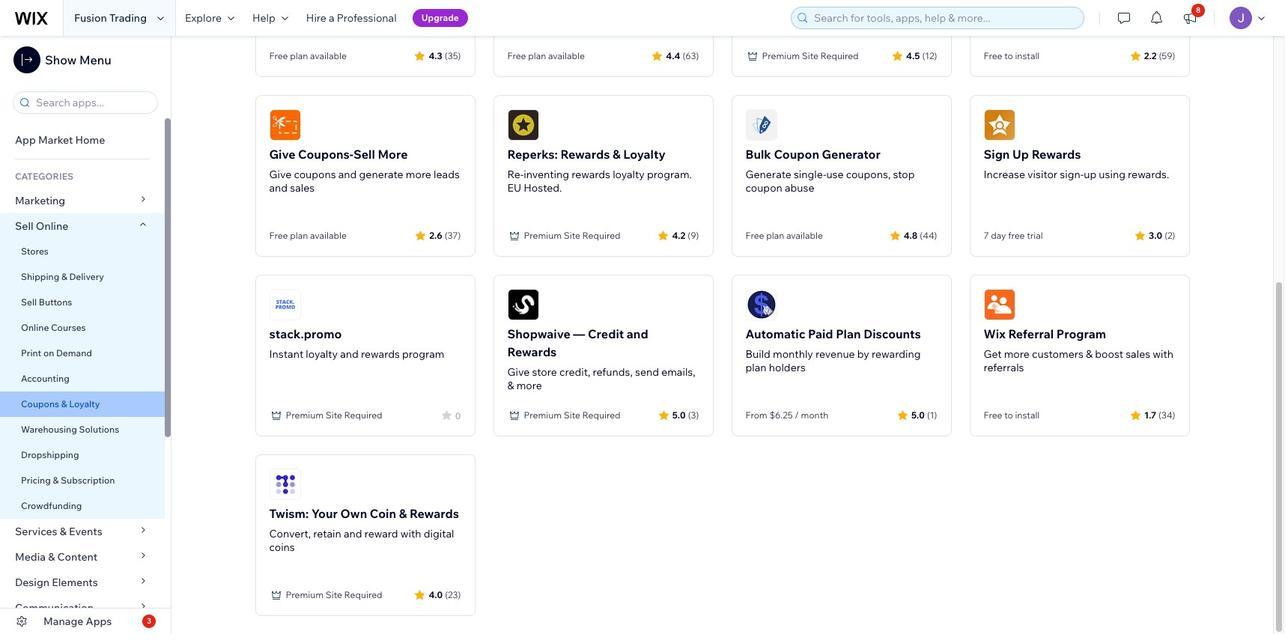 Task type: vqa. For each thing, say whether or not it's contained in the screenshot.


Task type: locate. For each thing, give the bounding box(es) containing it.
more inside give coupons-sell more give coupons and generate more leads and sales
[[406, 168, 431, 181]]

with inside twism: your own coin & rewards convert, retain and reward with digital coins
[[401, 527, 421, 541]]

design
[[15, 576, 49, 589]]

0 horizontal spatial rewards
[[361, 348, 400, 361]]

increase
[[984, 168, 1025, 181]]

free to install down referrals
[[984, 410, 1040, 421]]

free plan available down the hire
[[269, 50, 347, 61]]

required down reperks: rewards & loyalty re-inventing rewards loyalty program. eu hosted.
[[582, 230, 621, 241]]

4.2
[[672, 230, 686, 241]]

& inside wix referral program get more customers & boost sales with referrals
[[1086, 348, 1093, 361]]

free plan available down the abuse
[[746, 230, 823, 241]]

site for shopwaive — credit and rewards
[[564, 410, 580, 421]]

0 vertical spatial more
[[406, 168, 431, 181]]

free plan available up reperks: rewards & loyalty logo
[[507, 50, 585, 61]]

free down coupon
[[746, 230, 764, 241]]

to for 1.7
[[1005, 410, 1013, 421]]

abuse
[[785, 181, 815, 195]]

install
[[1015, 50, 1040, 61], [1015, 410, 1040, 421]]

more left credit,
[[517, 379, 542, 392]]

2 free to install from the top
[[984, 410, 1040, 421]]

5.0 left (3)
[[672, 409, 686, 421]]

1.7
[[1145, 409, 1157, 421]]

free plan available for 4.3 (35)
[[269, 50, 347, 61]]

premium for twism: your own coin & rewards
[[286, 589, 324, 601]]

and down coupons-
[[338, 168, 357, 181]]

sales right boost
[[1126, 348, 1151, 361]]

(12)
[[922, 50, 937, 61]]

holders
[[769, 361, 806, 375]]

required for shopwaive — credit and rewards
[[582, 410, 621, 421]]

services & events link
[[0, 519, 165, 545]]

premium site required for reperks: rewards & loyalty
[[524, 230, 621, 241]]

1 to from the top
[[1005, 50, 1013, 61]]

crowdfunding
[[21, 500, 82, 512]]

(63)
[[683, 50, 699, 61]]

0 horizontal spatial with
[[401, 527, 421, 541]]

design elements
[[15, 576, 98, 589]]

to down referrals
[[1005, 410, 1013, 421]]

loyalty up program.
[[623, 147, 666, 162]]

twism: your own coin & rewards logo image
[[269, 469, 301, 500]]

1 vertical spatial loyalty
[[306, 348, 338, 361]]

loyalty down accounting link
[[69, 398, 100, 410]]

give inside shopwaive — credit and rewards give store credit, refunds, send emails, & more
[[507, 366, 530, 379]]

online courses link
[[0, 315, 165, 341]]

pricing & subscription link
[[0, 468, 165, 494]]

0 horizontal spatial loyalty
[[69, 398, 100, 410]]

stop
[[893, 168, 915, 181]]

4.3
[[429, 50, 443, 61]]

1 horizontal spatial with
[[1153, 348, 1174, 361]]

online down the marketing
[[36, 219, 68, 233]]

crowdfunding link
[[0, 494, 165, 519]]

to up sign up rewards logo
[[1005, 50, 1013, 61]]

premium
[[762, 50, 800, 61], [524, 230, 562, 241], [286, 410, 324, 421], [524, 410, 562, 421], [286, 589, 324, 601]]

delivery
[[69, 271, 104, 282]]

coupons-
[[298, 147, 354, 162]]

premium down coins at bottom left
[[286, 589, 324, 601]]

1 free to install from the top
[[984, 50, 1040, 61]]

stack.promo instant loyalty and rewards program
[[269, 327, 445, 361]]

& inside twism: your own coin & rewards convert, retain and reward with digital coins
[[399, 506, 407, 521]]

0 vertical spatial sell
[[354, 147, 375, 162]]

5.0 (3)
[[672, 409, 699, 421]]

5.0 for shopwaive — credit and rewards
[[672, 409, 686, 421]]

0 horizontal spatial loyalty
[[306, 348, 338, 361]]

available for 2.6 (37)
[[310, 230, 347, 241]]

free down search for tools, apps, help & more... field
[[984, 50, 1003, 61]]

loyalty left program.
[[613, 168, 645, 181]]

sell left "buttons"
[[21, 297, 37, 308]]

0 vertical spatial to
[[1005, 50, 1013, 61]]

&
[[613, 147, 621, 162], [61, 271, 67, 282], [1086, 348, 1093, 361], [507, 379, 514, 392], [61, 398, 67, 410], [53, 475, 59, 486], [399, 506, 407, 521], [60, 525, 67, 539], [48, 551, 55, 564]]

(44)
[[920, 230, 937, 241]]

0 vertical spatial sales
[[290, 181, 315, 195]]

rewards right inventing
[[572, 168, 610, 181]]

more left leads
[[406, 168, 431, 181]]

fusion trading
[[74, 11, 147, 25]]

0 horizontal spatial 5.0
[[672, 409, 686, 421]]

rewards up inventing
[[561, 147, 610, 162]]

free plan available for 2.6 (37)
[[269, 230, 347, 241]]

communication link
[[0, 595, 165, 621]]

0 horizontal spatial sales
[[290, 181, 315, 195]]

referral
[[1008, 327, 1054, 342]]

2 to from the top
[[1005, 410, 1013, 421]]

hire a professional
[[306, 11, 397, 25]]

2 vertical spatial sell
[[21, 297, 37, 308]]

plan inside automatic paid plan discounts build monthly revenue by rewarding plan holders
[[746, 361, 767, 375]]

2 vertical spatial more
[[517, 379, 542, 392]]

1 horizontal spatial sales
[[1126, 348, 1151, 361]]

premium down hosted. on the top left of the page
[[524, 230, 562, 241]]

premium up bulk coupon generator logo
[[762, 50, 800, 61]]

1 horizontal spatial 5.0
[[911, 409, 925, 421]]

give down give coupons-sell more logo
[[269, 147, 295, 162]]

install for 1.7 (34)
[[1015, 410, 1040, 421]]

plan left holders
[[746, 361, 767, 375]]

0 vertical spatial free to install
[[984, 50, 1040, 61]]

1 vertical spatial loyalty
[[69, 398, 100, 410]]

give coupons-sell more give coupons and generate more leads and sales
[[269, 147, 460, 195]]

rewards left the program
[[361, 348, 400, 361]]

3.0
[[1149, 230, 1163, 241]]

to
[[1005, 50, 1013, 61], [1005, 410, 1013, 421]]

1 vertical spatial free to install
[[984, 410, 1040, 421]]

convert,
[[269, 527, 311, 541]]

coins
[[269, 541, 295, 554]]

sell up 'generate'
[[354, 147, 375, 162]]

monthly
[[773, 348, 813, 361]]

1 horizontal spatial loyalty
[[623, 147, 666, 162]]

1 vertical spatial sales
[[1126, 348, 1151, 361]]

1 horizontal spatial loyalty
[[613, 168, 645, 181]]

premium site required for shopwaive — credit and rewards
[[524, 410, 621, 421]]

2.2 (59)
[[1144, 50, 1176, 61]]

1 vertical spatial to
[[1005, 410, 1013, 421]]

own
[[340, 506, 367, 521]]

0 vertical spatial install
[[1015, 50, 1040, 61]]

wix referral program logo image
[[984, 289, 1015, 321]]

single-
[[794, 168, 826, 181]]

plan up reperks: rewards & loyalty logo
[[528, 50, 546, 61]]

categories
[[15, 171, 73, 182]]

1 vertical spatial give
[[269, 168, 292, 181]]

required down stack.promo instant loyalty and rewards program
[[344, 410, 382, 421]]

fusion
[[74, 11, 107, 25]]

1 vertical spatial sell
[[15, 219, 33, 233]]

free for 2.6 (37)
[[269, 230, 288, 241]]

automatic paid plan discounts logo image
[[746, 289, 777, 321]]

rewards up digital
[[410, 506, 459, 521]]

and inside twism: your own coin & rewards convert, retain and reward with digital coins
[[344, 527, 362, 541]]

coupons
[[294, 168, 336, 181]]

premium for shopwaive — credit and rewards
[[524, 410, 562, 421]]

give left store
[[507, 366, 530, 379]]

0 vertical spatial with
[[1153, 348, 1174, 361]]

shipping & delivery link
[[0, 264, 165, 290]]

with left digital
[[401, 527, 421, 541]]

up
[[1013, 147, 1029, 162]]

required
[[821, 50, 859, 61], [582, 230, 621, 241], [344, 410, 382, 421], [582, 410, 621, 421], [344, 589, 382, 601]]

1 vertical spatial rewards
[[361, 348, 400, 361]]

site
[[802, 50, 819, 61], [564, 230, 580, 241], [326, 410, 342, 421], [564, 410, 580, 421], [326, 589, 342, 601]]

sign
[[984, 147, 1010, 162]]

free up stack.promo logo
[[269, 230, 288, 241]]

customers
[[1032, 348, 1084, 361]]

required down refunds,
[[582, 410, 621, 421]]

and down the own
[[344, 527, 362, 541]]

free plan available for 4.4 (63)
[[507, 50, 585, 61]]

4.0 (23)
[[429, 589, 461, 600]]

2 horizontal spatial more
[[1004, 348, 1030, 361]]

available for 4.8 (44)
[[786, 230, 823, 241]]

plan down the hire
[[290, 50, 308, 61]]

1 5.0 from the left
[[672, 409, 686, 421]]

install up sign up rewards logo
[[1015, 50, 1040, 61]]

loyalty
[[623, 147, 666, 162], [69, 398, 100, 410]]

up
[[1084, 168, 1097, 181]]

0 horizontal spatial more
[[406, 168, 431, 181]]

1 install from the top
[[1015, 50, 1040, 61]]

more
[[406, 168, 431, 181], [1004, 348, 1030, 361], [517, 379, 542, 392]]

apps
[[86, 615, 112, 628]]

eu
[[507, 181, 521, 195]]

rewards
[[561, 147, 610, 162], [1032, 147, 1081, 162], [507, 345, 557, 360], [410, 506, 459, 521]]

0 vertical spatial rewards
[[572, 168, 610, 181]]

plan down coupon
[[766, 230, 784, 241]]

and down stack.promo
[[340, 348, 359, 361]]

stack.promo logo image
[[269, 289, 301, 321]]

free down "help" button
[[269, 50, 288, 61]]

accounting link
[[0, 366, 165, 392]]

& inside reperks: rewards & loyalty re-inventing rewards loyalty program. eu hosted.
[[613, 147, 621, 162]]

2 install from the top
[[1015, 410, 1040, 421]]

sell online link
[[0, 213, 165, 239]]

2 vertical spatial give
[[507, 366, 530, 379]]

premium down store
[[524, 410, 562, 421]]

give left coupons
[[269, 168, 292, 181]]

free for 4.8 (44)
[[746, 230, 764, 241]]

install down referrals
[[1015, 410, 1040, 421]]

1 vertical spatial with
[[401, 527, 421, 541]]

available for 4.4 (63)
[[548, 50, 585, 61]]

4.3 (35)
[[429, 50, 461, 61]]

upgrade button
[[412, 9, 468, 27]]

1 vertical spatial more
[[1004, 348, 1030, 361]]

with right boost
[[1153, 348, 1174, 361]]

rewards inside sign up rewards increase visitor sign-up using rewards.
[[1032, 147, 1081, 162]]

sign up rewards logo image
[[984, 109, 1015, 141]]

premium down instant
[[286, 410, 324, 421]]

free plan available down coupons
[[269, 230, 347, 241]]

1.7 (34)
[[1145, 409, 1176, 421]]

2 5.0 from the left
[[911, 409, 925, 421]]

services & events
[[15, 525, 102, 539]]

plan down coupons
[[290, 230, 308, 241]]

rewards down shopwaive in the left bottom of the page
[[507, 345, 557, 360]]

site for reperks: rewards & loyalty
[[564, 230, 580, 241]]

1 vertical spatial online
[[21, 322, 49, 333]]

1 vertical spatial install
[[1015, 410, 1040, 421]]

required down 'reward'
[[344, 589, 382, 601]]

more inside wix referral program get more customers & boost sales with referrals
[[1004, 348, 1030, 361]]

required for reperks: rewards & loyalty
[[582, 230, 621, 241]]

sales inside give coupons-sell more give coupons and generate more leads and sales
[[290, 181, 315, 195]]

free to install up sign up rewards logo
[[984, 50, 1040, 61]]

0 vertical spatial loyalty
[[623, 147, 666, 162]]

free plan available for 4.8 (44)
[[746, 230, 823, 241]]

menu
[[79, 52, 111, 67]]

get
[[984, 348, 1002, 361]]

online up the print at bottom left
[[21, 322, 49, 333]]

reperks: rewards & loyalty re-inventing rewards loyalty program. eu hosted.
[[507, 147, 692, 195]]

use
[[826, 168, 844, 181]]

free right (35)
[[507, 50, 526, 61]]

and right credit
[[627, 327, 648, 342]]

coupons,
[[846, 168, 891, 181]]

premium for stack.promo
[[286, 410, 324, 421]]

give
[[269, 147, 295, 162], [269, 168, 292, 181], [507, 366, 530, 379]]

premium site required for stack.promo
[[286, 410, 382, 421]]

warehousing solutions link
[[0, 417, 165, 443]]

loyalty down stack.promo
[[306, 348, 338, 361]]

5.0 left "(1)"
[[911, 409, 925, 421]]

more right the get at the bottom right of page
[[1004, 348, 1030, 361]]

0
[[455, 410, 461, 421]]

more inside shopwaive — credit and rewards give store credit, refunds, send emails, & more
[[517, 379, 542, 392]]

sales down coupons-
[[290, 181, 315, 195]]

1 horizontal spatial more
[[517, 379, 542, 392]]

shopwaive — credit and rewards logo image
[[507, 289, 539, 321]]

(23)
[[445, 589, 461, 600]]

required left '4.5'
[[821, 50, 859, 61]]

5.0
[[672, 409, 686, 421], [911, 409, 925, 421]]

visitor
[[1028, 168, 1058, 181]]

free down referrals
[[984, 410, 1003, 421]]

sell up stores
[[15, 219, 33, 233]]

1 horizontal spatial rewards
[[572, 168, 610, 181]]

revenue
[[816, 348, 855, 361]]

plan for 4.8
[[766, 230, 784, 241]]

trading
[[109, 11, 147, 25]]

free
[[1008, 230, 1025, 241]]

free for 2.2 (59)
[[984, 50, 1003, 61]]

rewards up visitor
[[1032, 147, 1081, 162]]

4.5 (12)
[[906, 50, 937, 61]]

Search apps... field
[[31, 92, 153, 113]]

0 vertical spatial loyalty
[[613, 168, 645, 181]]

3
[[147, 616, 151, 626]]

print on demand link
[[0, 341, 165, 366]]

market
[[38, 133, 73, 147]]



Task type: describe. For each thing, give the bounding box(es) containing it.
services
[[15, 525, 57, 539]]

using
[[1099, 168, 1126, 181]]

rewards inside reperks: rewards & loyalty re-inventing rewards loyalty program. eu hosted.
[[561, 147, 610, 162]]

8 button
[[1174, 0, 1207, 36]]

2.6 (37)
[[429, 230, 461, 241]]

loyalty inside the sidebar element
[[69, 398, 100, 410]]

and inside shopwaive — credit and rewards give store credit, refunds, send emails, & more
[[627, 327, 648, 342]]

available for 4.3 (35)
[[310, 50, 347, 61]]

discounts
[[864, 327, 921, 342]]

coupons & loyalty link
[[0, 392, 165, 417]]

Search for tools, apps, help & more... field
[[810, 7, 1079, 28]]

subscription
[[61, 475, 115, 486]]

app market home
[[15, 133, 105, 147]]

upgrade
[[421, 12, 459, 23]]

and inside stack.promo instant loyalty and rewards program
[[340, 348, 359, 361]]

hire
[[306, 11, 326, 25]]

professional
[[337, 11, 397, 25]]

reperks: rewards & loyalty logo image
[[507, 109, 539, 141]]

0 vertical spatial give
[[269, 147, 295, 162]]

buttons
[[39, 297, 72, 308]]

leads
[[434, 168, 460, 181]]

shipping & delivery
[[21, 271, 104, 282]]

with inside wix referral program get more customers & boost sales with referrals
[[1153, 348, 1174, 361]]

from $6.25 / month
[[746, 410, 829, 421]]

hosted.
[[524, 181, 562, 195]]

reperks:
[[507, 147, 558, 162]]

loyalty inside reperks: rewards & loyalty re-inventing rewards loyalty program. eu hosted.
[[613, 168, 645, 181]]

4.5
[[906, 50, 920, 61]]

sign up rewards increase visitor sign-up using rewards.
[[984, 147, 1169, 181]]

required for stack.promo
[[344, 410, 382, 421]]

site for twism: your own coin & rewards
[[326, 589, 342, 601]]

free to install for 2.2 (59)
[[984, 50, 1040, 61]]

(1)
[[927, 409, 937, 421]]

free for 1.7 (34)
[[984, 410, 1003, 421]]

& inside shopwaive — credit and rewards give store credit, refunds, send emails, & more
[[507, 379, 514, 392]]

reward
[[365, 527, 398, 541]]

marketing link
[[0, 188, 165, 213]]

automatic paid plan discounts build monthly revenue by rewarding plan holders
[[746, 327, 921, 375]]

sales inside wix referral program get more customers & boost sales with referrals
[[1126, 348, 1151, 361]]

4.4
[[666, 50, 680, 61]]

media & content link
[[0, 545, 165, 570]]

coupon
[[774, 147, 819, 162]]

show
[[45, 52, 77, 67]]

—
[[573, 327, 585, 342]]

referrals
[[984, 361, 1024, 375]]

plan for 4.3
[[290, 50, 308, 61]]

sell for sell online
[[15, 219, 33, 233]]

5.0 (1)
[[911, 409, 937, 421]]

sell buttons link
[[0, 290, 165, 315]]

refunds,
[[593, 366, 633, 379]]

wix referral program get more customers & boost sales with referrals
[[984, 327, 1174, 375]]

home
[[75, 133, 105, 147]]

4.2 (9)
[[672, 230, 699, 241]]

hire a professional link
[[297, 0, 406, 36]]

coupon
[[746, 181, 783, 195]]

print
[[21, 348, 41, 359]]

free for 4.3 (35)
[[269, 50, 288, 61]]

from
[[746, 410, 768, 421]]

(2)
[[1165, 230, 1176, 241]]

premium for reperks: rewards & loyalty
[[524, 230, 562, 241]]

plan for 2.6
[[290, 230, 308, 241]]

rewards inside reperks: rewards & loyalty re-inventing rewards loyalty program. eu hosted.
[[572, 168, 610, 181]]

0 vertical spatial online
[[36, 219, 68, 233]]

loyalty inside stack.promo instant loyalty and rewards program
[[306, 348, 338, 361]]

generate
[[359, 168, 403, 181]]

loyalty inside reperks: rewards & loyalty re-inventing rewards loyalty program. eu hosted.
[[623, 147, 666, 162]]

generate
[[746, 168, 792, 181]]

(35)
[[445, 50, 461, 61]]

warehousing
[[21, 424, 77, 435]]

boost
[[1095, 348, 1124, 361]]

on
[[43, 348, 54, 359]]

plan for 4.4
[[528, 50, 546, 61]]

manage
[[43, 615, 83, 628]]

month
[[801, 410, 829, 421]]

show menu button
[[13, 46, 111, 73]]

online inside 'link'
[[21, 322, 49, 333]]

marketing
[[15, 194, 65, 207]]

7
[[984, 230, 989, 241]]

sell for sell buttons
[[21, 297, 37, 308]]

program
[[1057, 327, 1106, 342]]

content
[[57, 551, 98, 564]]

5.0 for automatic paid plan discounts
[[911, 409, 925, 421]]

rewards inside twism: your own coin & rewards convert, retain and reward with digital coins
[[410, 506, 459, 521]]

plan
[[836, 327, 861, 342]]

credit,
[[559, 366, 591, 379]]

build
[[746, 348, 771, 361]]

install for 2.2 (59)
[[1015, 50, 1040, 61]]

2.2
[[1144, 50, 1157, 61]]

rewards inside shopwaive — credit and rewards give store credit, refunds, send emails, & more
[[507, 345, 557, 360]]

by
[[857, 348, 870, 361]]

to for 2.2
[[1005, 50, 1013, 61]]

manage apps
[[43, 615, 112, 628]]

day
[[991, 230, 1006, 241]]

4.0
[[429, 589, 443, 600]]

re-
[[507, 168, 524, 181]]

generator
[[822, 147, 881, 162]]

free for 4.4 (63)
[[507, 50, 526, 61]]

premium site required for twism: your own coin & rewards
[[286, 589, 382, 601]]

app market home link
[[0, 127, 165, 153]]

online courses
[[21, 322, 86, 333]]

coupons
[[21, 398, 59, 410]]

bulk coupon generator logo image
[[746, 109, 777, 141]]

sign-
[[1060, 168, 1084, 181]]

app
[[15, 133, 36, 147]]

rewards inside stack.promo instant loyalty and rewards program
[[361, 348, 400, 361]]

site for stack.promo
[[326, 410, 342, 421]]

and left coupons
[[269, 181, 288, 195]]

sell buttons
[[21, 297, 72, 308]]

give coupons-sell more logo image
[[269, 109, 301, 141]]

automatic
[[746, 327, 806, 342]]

sell inside give coupons-sell more give coupons and generate more leads and sales
[[354, 147, 375, 162]]

show menu
[[45, 52, 111, 67]]

required for twism: your own coin & rewards
[[344, 589, 382, 601]]

program
[[402, 348, 445, 361]]

send
[[635, 366, 659, 379]]

free to install for 1.7 (34)
[[984, 410, 1040, 421]]

sidebar element
[[0, 36, 172, 634]]

design elements link
[[0, 570, 165, 595]]

communication
[[15, 601, 96, 615]]

warehousing solutions
[[21, 424, 119, 435]]



